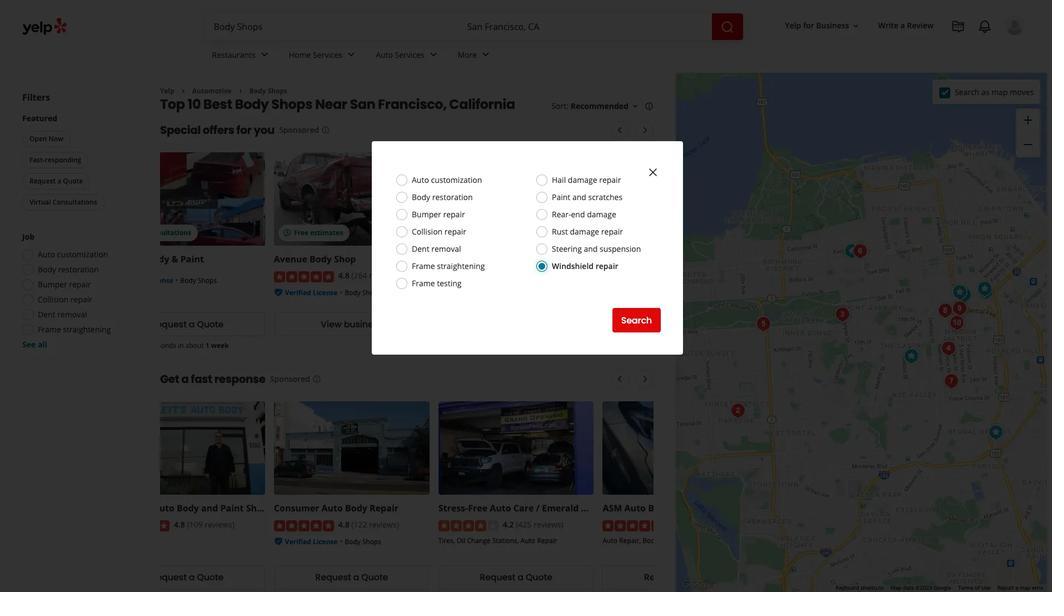 Task type: describe. For each thing, give the bounding box(es) containing it.
4.8 star rating image for special offers for you
[[274, 271, 334, 282]]

search as map moves
[[955, 86, 1034, 97]]

1 vertical spatial for
[[237, 123, 252, 138]]

stress-free auto care / emerald auto
[[439, 502, 603, 515]]

3 estimates from the left
[[639, 228, 672, 238]]

paint and scratches
[[552, 192, 623, 202]]

fast-responding button
[[22, 152, 89, 169]]

16 free estimates v2 image for carstar
[[448, 229, 456, 238]]

yelp for business button
[[781, 16, 865, 36]]

pacific collision care image
[[941, 370, 963, 393]]

suspension
[[600, 244, 641, 254]]

2 vertical spatial frame
[[38, 324, 61, 335]]

domport auto body image
[[947, 312, 969, 334]]

sponsored for response
[[270, 374, 310, 385]]

rust
[[552, 226, 568, 237]]

write
[[879, 20, 899, 31]]

body shops link
[[250, 86, 288, 96]]

business
[[817, 20, 850, 31]]

1 vertical spatial frame
[[412, 278, 435, 289]]

(143
[[516, 271, 532, 281]]

16 verified v2 image for special offers for you
[[274, 288, 283, 297]]

search for search
[[622, 314, 652, 327]]

map region
[[630, 0, 1053, 592]]

auto customization inside search dialog
[[412, 175, 482, 185]]

the preferred image no reviews car window tinting, car stereo installation, body shops
[[603, 253, 755, 303]]

home services
[[289, 49, 343, 60]]

featured group
[[20, 113, 138, 213]]

open
[[29, 134, 47, 143]]

glass
[[521, 287, 537, 296]]

request a quote button down (122
[[274, 566, 430, 590]]

projects image
[[952, 20, 966, 33]]

1 vertical spatial damage
[[587, 209, 617, 220]]

free estimates for body
[[294, 228, 343, 238]]

stations,
[[493, 536, 519, 546]]

keyboard shortcuts
[[836, 585, 885, 591]]

collision inside option group
[[38, 294, 69, 305]]

fast-responding
[[29, 155, 81, 165]]

carstar sunset auto reconstruction image
[[753, 313, 775, 335]]

16 info v2 image for top 10 best body shops near san francisco, california
[[645, 102, 654, 111]]

1 vertical spatial collision repair
[[38, 294, 92, 305]]

reviews) for avenue body shop
[[369, 271, 399, 281]]

map for error
[[1020, 585, 1031, 591]]

auto services
[[376, 49, 425, 60]]

sponsored for you
[[279, 125, 319, 135]]

request a quote button down stations, on the bottom of page
[[439, 566, 594, 590]]

/
[[536, 502, 540, 515]]

4.8 star rating image down bartlett's
[[110, 520, 170, 532]]

damage for rust damage repair
[[570, 226, 600, 237]]

top 10 best body shops near san francisco, california
[[160, 95, 515, 114]]

services for home services
[[313, 49, 343, 60]]

(122
[[352, 520, 367, 530]]

sort:
[[552, 101, 569, 111]]

free consultations
[[130, 228, 191, 238]]

restoration inside search dialog
[[433, 192, 473, 202]]

4.9 star rating image
[[603, 520, 663, 532]]

24 chevron down v2 image for home services
[[345, 48, 358, 61]]

preferred
[[622, 253, 664, 266]]

removal inside search dialog
[[432, 244, 461, 254]]

san
[[350, 95, 376, 114]]

body shops right 16 chevron right v2 image
[[250, 86, 288, 96]]

stress-free auto care / emerald auto link
[[439, 502, 603, 515]]

body inside option group
[[38, 264, 56, 275]]

1 vertical spatial body restoration
[[38, 264, 99, 275]]

shops down the 4.8 (264 reviews)
[[362, 288, 382, 297]]

ld auto body & paint
[[110, 253, 204, 266]]

0 vertical spatial shop
[[334, 253, 356, 266]]

shops right 16 chevron right v2 image
[[268, 86, 288, 96]]

16 free estimates v2 image for avenue
[[283, 229, 292, 238]]

the
[[603, 253, 619, 266]]

towing, body shops, auto glass services
[[439, 287, 564, 296]]

1 vertical spatial dent removal
[[38, 309, 87, 320]]

special offers for you
[[160, 123, 275, 138]]

you
[[254, 123, 275, 138]]

shops inside the preferred image no reviews car window tinting, car stereo installation, body shops
[[603, 294, 622, 303]]

ld
[[110, 253, 121, 266]]

0 horizontal spatial restoration
[[58, 264, 99, 275]]

4.8 for get a fast response
[[339, 520, 350, 530]]

auto inside 'link'
[[376, 49, 393, 60]]

1 vertical spatial customization
[[57, 249, 108, 260]]

24 chevron down v2 image
[[427, 48, 440, 61]]

license for get a fast response
[[313, 537, 338, 547]]

get a fast response
[[160, 372, 266, 387]]

auto services link
[[367, 40, 449, 72]]

1 vertical spatial bumper
[[38, 279, 67, 290]]

the grateful dent image
[[901, 345, 923, 368]]

shops down 4.8 (122 reviews)
[[362, 537, 382, 547]]

request a quote inside featured 'group'
[[29, 176, 83, 186]]

auto repair, body shops
[[603, 536, 680, 546]]

10
[[188, 95, 201, 114]]

installation,
[[702, 284, 738, 294]]

report a map error link
[[998, 585, 1044, 591]]

1 vertical spatial removal
[[57, 309, 87, 320]]

4.8 (122 reviews)
[[339, 520, 399, 530]]

california
[[450, 95, 515, 114]]

bartlett's auto body and paint shop
[[110, 502, 268, 515]]

avenue body shop link
[[274, 253, 356, 266]]

free estimates for auto
[[459, 228, 508, 238]]

0 vertical spatial verified license button
[[121, 275, 173, 286]]

request a quote button up responds in about 1 week
[[110, 312, 265, 337]]

request a quote button down auto repair, body shops
[[603, 566, 759, 590]]

user actions element
[[777, 14, 1041, 82]]

4.8 star rating image for get a fast response
[[274, 520, 334, 532]]

special
[[160, 123, 201, 138]]

0 vertical spatial verified license
[[121, 276, 173, 286]]

week
[[211, 341, 229, 351]]

emerald
[[542, 502, 579, 515]]

repair,
[[620, 536, 641, 546]]

16 chevron right v2 image
[[179, 87, 188, 96]]

terms of use link
[[959, 585, 991, 591]]

2 horizontal spatial services
[[539, 287, 564, 296]]

body shops down ld auto body & paint link
[[180, 276, 217, 286]]

body restoration inside search dialog
[[412, 192, 473, 202]]

view business link for avenue body shop
[[274, 312, 430, 337]]

16 info v2 image for special offers for you
[[322, 126, 330, 135]]

& for paint
[[172, 253, 178, 266]]

of
[[976, 585, 981, 591]]

restaurants link
[[203, 40, 280, 72]]

free up carstar
[[459, 228, 473, 238]]

paint for you
[[181, 253, 204, 266]]

view for avenue body shop
[[321, 318, 342, 331]]

carstar
[[439, 253, 478, 266]]

frame testing
[[412, 278, 462, 289]]

straightening inside search dialog
[[437, 261, 485, 271]]

google
[[934, 585, 952, 591]]

view business for avenue body shop
[[321, 318, 383, 331]]

virtual consultations button
[[22, 194, 104, 211]]

get
[[160, 372, 179, 387]]

map for moves
[[992, 86, 1009, 97]]

carstar auto world collision link
[[439, 253, 571, 266]]

0 vertical spatial verified
[[121, 276, 147, 286]]

will's auto body shop image
[[850, 240, 872, 263]]

consultations
[[146, 228, 191, 238]]

parkside paint & body shop image
[[727, 400, 750, 422]]

free up 4.2 star rating image
[[468, 502, 488, 515]]

european collision center image
[[949, 281, 972, 304]]

4.8 (264 reviews)
[[339, 271, 399, 281]]

report
[[998, 585, 1015, 591]]

next image for get a fast response
[[639, 373, 653, 386]]

view for the preferred image
[[650, 318, 671, 331]]

fast
[[191, 372, 212, 387]]

world
[[504, 253, 531, 266]]

next image for special offers for you
[[639, 124, 653, 137]]

international sport motors image
[[976, 281, 998, 303]]

virtual consultations
[[29, 197, 97, 207]]

damage for hail damage repair
[[568, 175, 598, 185]]

search for search as map moves
[[955, 86, 980, 97]]

stereo
[[680, 284, 700, 294]]

4.2 star rating image
[[439, 520, 499, 532]]

and for steering
[[584, 244, 598, 254]]

care
[[514, 502, 534, 515]]

0 vertical spatial frame
[[412, 261, 435, 271]]

as
[[982, 86, 990, 97]]

west wind automotive image
[[935, 300, 957, 322]]

avenue
[[274, 253, 308, 266]]

request a quote down (109
[[151, 571, 224, 584]]

shops down the asm auto body & repair link at bottom right
[[661, 536, 680, 546]]

request a quote button down fast-responding button
[[22, 173, 90, 190]]

steering
[[552, 244, 582, 254]]

scratches
[[589, 192, 623, 202]]

request a quote down auto repair, body shops
[[645, 571, 717, 584]]

request a quote down (122
[[316, 571, 388, 584]]

business categories element
[[203, 40, 1026, 72]]

(264
[[352, 271, 367, 281]]

1
[[206, 341, 209, 351]]

responds
[[146, 341, 176, 351]]

request a quote button down (109
[[110, 566, 265, 590]]

16 info v2 image for get a fast response
[[312, 375, 321, 384]]

rear-end damage
[[552, 209, 617, 220]]

1 vertical spatial frame straightening
[[38, 324, 111, 335]]

0 horizontal spatial straightening
[[63, 324, 111, 335]]

error
[[1033, 585, 1044, 591]]

customization inside search dialog
[[431, 175, 482, 185]]

write a review link
[[874, 16, 939, 36]]



Task type: vqa. For each thing, say whether or not it's contained in the screenshot.
TIRES, OIL CHANGE STATIONS, AUTO REPAIR
yes



Task type: locate. For each thing, give the bounding box(es) containing it.
damage down rear-end damage
[[570, 226, 600, 237]]

earthling automotive image
[[986, 422, 1008, 444]]

verified for get a fast response
[[285, 537, 311, 547]]

16 verified v2 image for get a fast response
[[274, 537, 283, 546]]

1 horizontal spatial services
[[395, 49, 425, 60]]

group
[[1017, 108, 1041, 157]]

previous image
[[614, 124, 627, 137]]

0 horizontal spatial repair
[[370, 502, 399, 515]]

paint down the consultations
[[181, 253, 204, 266]]

body restoration
[[412, 192, 473, 202], [38, 264, 99, 275]]

reviews) for bartlett's auto body and paint shop
[[205, 520, 235, 530]]

collision repair
[[412, 226, 467, 237], [38, 294, 92, 305]]

license
[[149, 276, 173, 286], [313, 288, 338, 297], [313, 537, 338, 547]]

0 horizontal spatial 24 chevron down v2 image
[[258, 48, 271, 61]]

collision repair inside search dialog
[[412, 226, 467, 237]]

battery roadie image
[[974, 278, 997, 300]]

free up suspension
[[623, 228, 638, 238]]

& down the consultations
[[172, 253, 178, 266]]

0 horizontal spatial view business link
[[274, 312, 430, 337]]

24 chevron down v2 image
[[258, 48, 271, 61], [345, 48, 358, 61], [480, 48, 493, 61]]

reviews) for stress-free auto care / emerald auto
[[534, 520, 564, 530]]

(425
[[516, 520, 532, 530]]

1 vertical spatial map
[[1020, 585, 1031, 591]]

bumper repair inside search dialog
[[412, 209, 465, 220]]

close image
[[647, 166, 660, 179]]

0 horizontal spatial car
[[603, 284, 614, 294]]

2 next image from the top
[[639, 373, 653, 386]]

verified for special offers for you
[[285, 288, 311, 297]]

4.8
[[339, 271, 350, 281], [174, 520, 185, 530], [339, 520, 350, 530]]

stan carlsen body shop image
[[832, 304, 854, 326], [832, 304, 854, 326]]

verified license for special offers for you
[[285, 288, 338, 297]]

a
[[901, 20, 906, 31], [57, 176, 61, 186], [189, 318, 195, 331], [181, 372, 189, 387], [189, 571, 195, 584], [353, 571, 359, 584], [518, 571, 524, 584], [683, 571, 688, 584], [1016, 585, 1019, 591]]

24 chevron down v2 image for restaurants
[[258, 48, 271, 61]]

4.8 left (109
[[174, 520, 185, 530]]

estimates up the preferred image "link"
[[639, 228, 672, 238]]

see
[[22, 339, 36, 350]]

4.8 star rating image
[[274, 271, 334, 282], [110, 520, 170, 532], [274, 520, 334, 532]]

1 vertical spatial paint
[[181, 253, 204, 266]]

4.8 star rating image down consumer
[[274, 520, 334, 532]]

2 horizontal spatial paint
[[552, 192, 571, 202]]

and up end
[[573, 192, 587, 202]]

1 vertical spatial and
[[584, 244, 598, 254]]

0 horizontal spatial auto customization
[[38, 249, 108, 260]]

car
[[603, 284, 614, 294], [667, 284, 678, 294]]

3 16 free estimates v2 image from the left
[[612, 229, 621, 238]]

16 verified v2 image down avenue
[[274, 288, 283, 297]]

tinting,
[[643, 284, 665, 294]]

damage down scratches
[[587, 209, 617, 220]]

4.8 star rating image down avenue body shop at top left
[[274, 271, 334, 282]]

notifications image
[[979, 20, 992, 33]]

shops,
[[482, 287, 503, 296]]

best
[[203, 95, 232, 114]]

24 chevron down v2 image inside restaurants link
[[258, 48, 271, 61]]

view business
[[321, 318, 383, 331], [650, 318, 712, 331]]

keyboard
[[836, 585, 860, 591]]

terms of use
[[959, 585, 991, 591]]

frame straightening up the testing
[[412, 261, 485, 271]]

google image
[[679, 578, 716, 592]]

body shops down (264
[[345, 288, 382, 297]]

1 estimates from the left
[[310, 228, 343, 238]]

bumper repair inside option group
[[38, 279, 91, 290]]

free estimates up the preferred image "link"
[[623, 228, 672, 238]]

0 vertical spatial straightening
[[437, 261, 485, 271]]

reviews) for consumer auto body repair
[[369, 520, 399, 530]]

1 vertical spatial yelp
[[160, 86, 175, 96]]

responds in about 1 week
[[146, 341, 229, 351]]

1 horizontal spatial body restoration
[[412, 192, 473, 202]]

license down avenue body shop at top left
[[313, 288, 338, 297]]

map
[[992, 86, 1009, 97], [1020, 585, 1031, 591]]

16 info v2 image
[[645, 102, 654, 111], [322, 126, 330, 135], [312, 375, 321, 384]]

4.8 left (264
[[339, 271, 350, 281]]

now
[[49, 134, 63, 143]]

reviews
[[614, 271, 639, 280]]

0 vertical spatial damage
[[568, 175, 598, 185]]

paint up rear-
[[552, 192, 571, 202]]

0 vertical spatial &
[[172, 253, 178, 266]]

2 free estimates link from the left
[[439, 153, 594, 246]]

3 free estimates from the left
[[623, 228, 672, 238]]

more link
[[449, 40, 502, 72]]

None search field
[[205, 13, 746, 40]]

1 horizontal spatial removal
[[432, 244, 461, 254]]

auto
[[376, 49, 393, 60], [412, 175, 429, 185], [38, 249, 55, 260], [123, 253, 145, 266], [481, 253, 502, 266], [504, 287, 519, 296], [153, 502, 175, 515], [322, 502, 343, 515], [490, 502, 512, 515], [582, 502, 603, 515], [625, 502, 646, 515], [521, 536, 536, 546], [603, 536, 618, 546]]

collision
[[412, 226, 443, 237], [533, 253, 571, 266], [38, 294, 69, 305]]

24 chevron down v2 image inside home services link
[[345, 48, 358, 61]]

2 16 free estimates v2 image from the left
[[448, 229, 456, 238]]

& for repair
[[673, 502, 680, 515]]

1 free estimates from the left
[[294, 228, 343, 238]]

sponsored right response
[[270, 374, 310, 385]]

change
[[467, 536, 491, 546]]

view business link down (264
[[274, 312, 430, 337]]

quote inside featured 'group'
[[63, 176, 83, 186]]

verified license down avenue body shop at top left
[[285, 288, 338, 297]]

0 vertical spatial removal
[[432, 244, 461, 254]]

search image
[[721, 20, 734, 34]]

1 horizontal spatial free estimates
[[459, 228, 508, 238]]

0 vertical spatial body restoration
[[412, 192, 473, 202]]

stress-
[[439, 502, 468, 515]]

business for the preferred image
[[673, 318, 712, 331]]

verified license button down avenue body shop at top left
[[285, 287, 338, 297]]

no
[[603, 271, 612, 280]]

4.8 for special offers for you
[[339, 271, 350, 281]]

1 horizontal spatial view business
[[650, 318, 712, 331]]

2 horizontal spatial estimates
[[639, 228, 672, 238]]

home
[[289, 49, 311, 60]]

1 horizontal spatial search
[[955, 86, 980, 97]]

yelp for yelp for business
[[786, 20, 802, 31]]

2 business from the left
[[673, 318, 712, 331]]

shortcuts
[[861, 585, 885, 591]]

search dialog
[[0, 0, 1053, 592]]

previous image
[[614, 373, 627, 386]]

16 verified v2 image
[[274, 288, 283, 297], [274, 537, 283, 546]]

0 vertical spatial sponsored
[[279, 125, 319, 135]]

1 horizontal spatial map
[[1020, 585, 1031, 591]]

4.8 left (122
[[339, 520, 350, 530]]

view
[[321, 318, 342, 331], [650, 318, 671, 331]]

2 horizontal spatial 16 free estimates v2 image
[[612, 229, 621, 238]]

verified license button down ld auto body & paint link
[[121, 275, 173, 286]]

verified license button for get a fast response
[[285, 536, 338, 547]]

1 vertical spatial auto customization
[[38, 249, 108, 260]]

1 vertical spatial license
[[313, 288, 338, 297]]

hail damage repair
[[552, 175, 621, 185]]

view business link for the preferred image
[[603, 312, 759, 337]]

dent up all
[[38, 309, 55, 320]]

restaurants
[[212, 49, 256, 60]]

option group
[[19, 231, 138, 350]]

collision up carstar
[[412, 226, 443, 237]]

bumper inside search dialog
[[412, 209, 442, 220]]

2 car from the left
[[667, 284, 678, 294]]

2 free estimates from the left
[[459, 228, 508, 238]]

request a quote button
[[22, 173, 90, 190], [110, 312, 265, 337], [110, 566, 265, 590], [274, 566, 430, 590], [439, 566, 594, 590], [603, 566, 759, 590]]

1 horizontal spatial collision repair
[[412, 226, 467, 237]]

zoom in image
[[1022, 113, 1036, 127]]

16 free estimates v2 image up avenue
[[283, 229, 292, 238]]

24 chevron down v2 image inside more 'link'
[[480, 48, 493, 61]]

16 chevron right v2 image
[[236, 87, 245, 96]]

reviews) right the (143
[[534, 271, 564, 281]]

steering and suspension
[[552, 244, 641, 254]]

1 vertical spatial 16 info v2 image
[[322, 126, 330, 135]]

fast-
[[29, 155, 45, 165]]

1 vertical spatial search
[[622, 314, 652, 327]]

1 horizontal spatial 16 free estimates v2 image
[[448, 229, 456, 238]]

automotive
[[192, 86, 232, 96]]

search inside button
[[622, 314, 652, 327]]

0 horizontal spatial frame straightening
[[38, 324, 111, 335]]

verified license down ld auto body & paint link
[[121, 276, 173, 286]]

free estimates
[[294, 228, 343, 238], [459, 228, 508, 238], [623, 228, 672, 238]]

see all
[[22, 339, 47, 350]]

license down ld auto body & paint
[[149, 276, 173, 286]]

0 vertical spatial and
[[573, 192, 587, 202]]

0 horizontal spatial for
[[237, 123, 252, 138]]

virtual
[[29, 197, 51, 207]]

and down "rust damage repair"
[[584, 244, 598, 254]]

0 vertical spatial license
[[149, 276, 173, 286]]

free estimates link for shop
[[274, 153, 430, 246]]

free left the consultations
[[130, 228, 144, 238]]

bartlett's auto body and paint shop link
[[110, 502, 268, 515]]

services for auto services
[[395, 49, 425, 60]]

2 24 chevron down v2 image from the left
[[345, 48, 358, 61]]

1 view from the left
[[321, 318, 342, 331]]

shops down no
[[603, 294, 622, 303]]

response
[[214, 372, 266, 387]]

services left 24 chevron down v2 image
[[395, 49, 425, 60]]

2 vertical spatial verified license button
[[285, 536, 338, 547]]

map right as
[[992, 86, 1009, 97]]

body inside search dialog
[[412, 192, 431, 202]]

2 horizontal spatial free estimates link
[[603, 153, 759, 246]]

free estimates link
[[274, 153, 430, 246], [439, 153, 594, 246], [603, 153, 759, 246]]

2 vertical spatial verified license
[[285, 537, 338, 547]]

bumper
[[412, 209, 442, 220], [38, 279, 67, 290]]

2 horizontal spatial 24 chevron down v2 image
[[480, 48, 493, 61]]

estimates for auto
[[475, 228, 508, 238]]

0 vertical spatial customization
[[431, 175, 482, 185]]

report a map error
[[998, 585, 1044, 591]]

1 horizontal spatial customization
[[431, 175, 482, 185]]

1 horizontal spatial straightening
[[437, 261, 485, 271]]

towing,
[[439, 287, 463, 296]]

keyboard shortcuts button
[[836, 585, 885, 592]]

(109
[[187, 520, 203, 530]]

0 horizontal spatial shop
[[246, 502, 268, 515]]

testing
[[437, 278, 462, 289]]

2 vertical spatial and
[[201, 502, 218, 515]]

dent inside search dialog
[[412, 244, 430, 254]]

2 vertical spatial 16 info v2 image
[[312, 375, 321, 384]]

2 view business from the left
[[650, 318, 712, 331]]

1 business from the left
[[344, 318, 383, 331]]

damage up paint and scratches
[[568, 175, 598, 185]]

0 horizontal spatial map
[[992, 86, 1009, 97]]

& up auto repair, body shops
[[673, 502, 680, 515]]

soma collision repair image
[[954, 284, 976, 306]]

0 horizontal spatial 16 free estimates v2 image
[[283, 229, 292, 238]]

terms
[[959, 585, 974, 591]]

frame straightening inside search dialog
[[412, 261, 485, 271]]

license for special offers for you
[[313, 288, 338, 297]]

1 vertical spatial &
[[673, 502, 680, 515]]

customization
[[431, 175, 482, 185], [57, 249, 108, 260]]

about
[[186, 341, 204, 351]]

1 16 verified v2 image from the top
[[274, 288, 283, 297]]

next image
[[639, 124, 653, 137], [639, 373, 653, 386]]

0 horizontal spatial search
[[622, 314, 652, 327]]

verified license button for special offers for you
[[285, 287, 338, 297]]

24 chevron down v2 image for more
[[480, 48, 493, 61]]

1 horizontal spatial estimates
[[475, 228, 508, 238]]

dent removal inside search dialog
[[412, 244, 461, 254]]

0 horizontal spatial free estimates link
[[274, 153, 430, 246]]

1 vertical spatial bumper repair
[[38, 279, 91, 290]]

3 24 chevron down v2 image from the left
[[480, 48, 493, 61]]

business for avenue body shop
[[344, 318, 383, 331]]

1 horizontal spatial view
[[650, 318, 671, 331]]

view business for the preferred image
[[650, 318, 712, 331]]

1 horizontal spatial paint
[[221, 502, 244, 515]]

2 vertical spatial collision
[[38, 294, 69, 305]]

paint inside search dialog
[[552, 192, 571, 202]]

0 vertical spatial search
[[955, 86, 980, 97]]

featured
[[22, 113, 57, 123]]

1 vertical spatial straightening
[[63, 324, 111, 335]]

car down no
[[603, 284, 614, 294]]

16 free estimates v2 image up carstar
[[448, 229, 456, 238]]

1 horizontal spatial view business link
[[603, 312, 759, 337]]

next image right previous icon
[[639, 373, 653, 386]]

1 vertical spatial shop
[[246, 502, 268, 515]]

request
[[29, 176, 56, 186], [151, 318, 187, 331], [151, 571, 187, 584], [316, 571, 351, 584], [480, 571, 516, 584], [645, 571, 680, 584]]

windshield
[[552, 261, 594, 271]]

4.8 (109 reviews)
[[174, 520, 235, 530]]

1 car from the left
[[603, 284, 614, 294]]

offers
[[203, 123, 234, 138]]

sponsored right you
[[279, 125, 319, 135]]

2 vertical spatial damage
[[570, 226, 600, 237]]

services down (143 reviews)
[[539, 287, 564, 296]]

2 view from the left
[[650, 318, 671, 331]]

verified down avenue
[[285, 288, 311, 297]]

1 horizontal spatial car
[[667, 284, 678, 294]]

0 vertical spatial paint
[[552, 192, 571, 202]]

estimates up carstar auto world collision
[[475, 228, 508, 238]]

francisco,
[[378, 95, 447, 114]]

0 horizontal spatial dent removal
[[38, 309, 87, 320]]

view business down stereo
[[650, 318, 712, 331]]

24 chevron down v2 image right home services
[[345, 48, 358, 61]]

free estimates up avenue body shop at top left
[[294, 228, 343, 238]]

business down stereo
[[673, 318, 712, 331]]

0 vertical spatial next image
[[639, 124, 653, 137]]

frame left the testing
[[412, 278, 435, 289]]

0 horizontal spatial business
[[344, 318, 383, 331]]

verified license down consumer
[[285, 537, 338, 547]]

1 vertical spatial sponsored
[[270, 374, 310, 385]]

next image right previous image
[[639, 124, 653, 137]]

yelp for yelp link
[[160, 86, 175, 96]]

reviews) right (122
[[369, 520, 399, 530]]

16 verified v2 image down consumer
[[274, 537, 283, 546]]

map
[[891, 585, 902, 591]]

request inside featured 'group'
[[29, 176, 56, 186]]

2 16 verified v2 image from the top
[[274, 537, 283, 546]]

shops down ld auto body & paint link
[[198, 276, 217, 286]]

4.2 (425 reviews)
[[503, 520, 564, 530]]

collision inside search dialog
[[412, 226, 443, 237]]

auto customization
[[412, 175, 482, 185], [38, 249, 108, 260]]

and up 4.8 (109 reviews)
[[201, 502, 218, 515]]

asm auto body & repair link
[[603, 502, 711, 515]]

24 chevron down v2 image right restaurants
[[258, 48, 271, 61]]

and for paint
[[573, 192, 587, 202]]

domport auto body image
[[947, 312, 969, 334]]

license down 'consumer auto body repair'
[[313, 537, 338, 547]]

see all button
[[22, 339, 47, 350]]

tires,
[[439, 536, 455, 546]]

24 chevron down v2 image right the 'more' at the top of page
[[480, 48, 493, 61]]

services inside 'link'
[[395, 49, 425, 60]]

request a quote down stations, on the bottom of page
[[480, 571, 553, 584]]

verified license for get a fast response
[[285, 537, 338, 547]]

collision repair up carstar
[[412, 226, 467, 237]]

shop left consumer
[[246, 502, 268, 515]]

0 horizontal spatial bumper
[[38, 279, 67, 290]]

all
[[38, 339, 47, 350]]

for left business
[[804, 20, 815, 31]]

estimates for body
[[310, 228, 343, 238]]

option group containing job
[[19, 231, 138, 350]]

2 vertical spatial verified
[[285, 537, 311, 547]]

free inside free consultations link
[[130, 228, 144, 238]]

zoom out image
[[1022, 138, 1036, 151]]

free estimates up carstar auto world collision
[[459, 228, 508, 238]]

tires, oil change stations, auto repair
[[439, 536, 558, 546]]

frame up frame testing
[[412, 261, 435, 271]]

the preferred image link
[[603, 253, 694, 266]]

0 vertical spatial 16 info v2 image
[[645, 102, 654, 111]]

1 vertical spatial 16 verified v2 image
[[274, 537, 283, 546]]

0 horizontal spatial view business
[[321, 318, 383, 331]]

stress-free auto care / emerald auto image
[[841, 240, 864, 263]]

1 vertical spatial verified license button
[[285, 287, 338, 297]]

2 horizontal spatial 16 info v2 image
[[645, 102, 654, 111]]

1 vertical spatial collision
[[533, 253, 571, 266]]

0 vertical spatial 16 verified v2 image
[[274, 288, 283, 297]]

0 horizontal spatial dent
[[38, 309, 55, 320]]

free estimates link for world
[[439, 153, 594, 246]]

search left as
[[955, 86, 980, 97]]

1 horizontal spatial bumper repair
[[412, 209, 465, 220]]

dent up frame testing
[[412, 244, 430, 254]]

consumer auto body repair
[[274, 502, 399, 515]]

frame straightening
[[412, 261, 485, 271], [38, 324, 111, 335]]

paint for response
[[221, 502, 244, 515]]

for
[[804, 20, 815, 31], [237, 123, 252, 138]]

16 free estimates v2 image up suspension
[[612, 229, 621, 238]]

1 view business link from the left
[[274, 312, 430, 337]]

a inside 'group'
[[57, 176, 61, 186]]

0 vertical spatial collision
[[412, 226, 443, 237]]

body shops down (122
[[345, 537, 382, 547]]

services
[[313, 49, 343, 60], [395, 49, 425, 60], [539, 287, 564, 296]]

1 24 chevron down v2 image from the left
[[258, 48, 271, 61]]

2 horizontal spatial collision
[[533, 253, 571, 266]]

0 horizontal spatial services
[[313, 49, 343, 60]]

16 chevron down v2 image
[[852, 22, 861, 30]]

verified down ld
[[121, 276, 147, 286]]

shops up you
[[272, 95, 313, 114]]

more
[[458, 49, 477, 60]]

body inside the preferred image no reviews car window tinting, car stereo installation, body shops
[[739, 284, 755, 294]]

bartlett's
[[110, 502, 151, 515]]

view business link down stereo
[[603, 312, 759, 337]]

1 next image from the top
[[639, 124, 653, 137]]

1 horizontal spatial repair
[[537, 536, 558, 546]]

0 horizontal spatial collision
[[38, 294, 69, 305]]

collision repair up all
[[38, 294, 92, 305]]

collision up all
[[38, 294, 69, 305]]

2 estimates from the left
[[475, 228, 508, 238]]

1 horizontal spatial for
[[804, 20, 815, 31]]

2 view business link from the left
[[603, 312, 759, 337]]

verified license button down consumer
[[285, 536, 338, 547]]

0 horizontal spatial 16 info v2 image
[[312, 375, 321, 384]]

1 horizontal spatial &
[[673, 502, 680, 515]]

rear-
[[552, 209, 571, 220]]

1 16 free estimates v2 image from the left
[[283, 229, 292, 238]]

1 view business from the left
[[321, 318, 383, 331]]

0 vertical spatial restoration
[[433, 192, 473, 202]]

3 free estimates link from the left
[[603, 153, 759, 246]]

request a quote up responds in about 1 week
[[151, 318, 224, 331]]

collision up (143 reviews)
[[533, 253, 571, 266]]

1 free estimates link from the left
[[274, 153, 430, 246]]

(143 reviews)
[[516, 271, 564, 281]]

write a review
[[879, 20, 934, 31]]

ld auto body & paint link
[[110, 253, 204, 266]]

view business down (264
[[321, 318, 383, 331]]

16 free estimates v2 image
[[283, 229, 292, 238], [448, 229, 456, 238], [612, 229, 621, 238]]

4.3 star rating image
[[439, 271, 499, 282]]

business down (264
[[344, 318, 383, 331]]

asm
[[603, 502, 623, 515]]

2 horizontal spatial repair
[[682, 502, 711, 515]]

paint up 4.8 (109 reviews)
[[221, 502, 244, 515]]

shop up (264
[[334, 253, 356, 266]]

0 vertical spatial frame straightening
[[412, 261, 485, 271]]

request a quote
[[29, 176, 83, 186], [151, 318, 224, 331], [151, 571, 224, 584], [316, 571, 388, 584], [480, 571, 553, 584], [645, 571, 717, 584]]

consumer auto body repair image
[[938, 338, 961, 360], [938, 338, 961, 360]]

0 vertical spatial auto customization
[[412, 175, 482, 185]]

repair
[[370, 502, 399, 515], [682, 502, 711, 515], [537, 536, 558, 546]]

auto inside search dialog
[[412, 175, 429, 185]]

free up avenue
[[294, 228, 309, 238]]

services right home
[[313, 49, 343, 60]]

avenue body shop image
[[949, 298, 972, 320], [949, 298, 972, 320]]

verified down consumer
[[285, 537, 311, 547]]

review
[[908, 20, 934, 31]]

rust damage repair
[[552, 226, 623, 237]]

request a quote down fast-responding button
[[29, 176, 83, 186]]

©2023
[[916, 585, 933, 591]]

0 horizontal spatial body restoration
[[38, 264, 99, 275]]

dent removal up frame testing
[[412, 244, 461, 254]]

search down the window
[[622, 314, 652, 327]]

for inside button
[[804, 20, 815, 31]]

yelp left business
[[786, 20, 802, 31]]

yelp inside yelp for business button
[[786, 20, 802, 31]]



